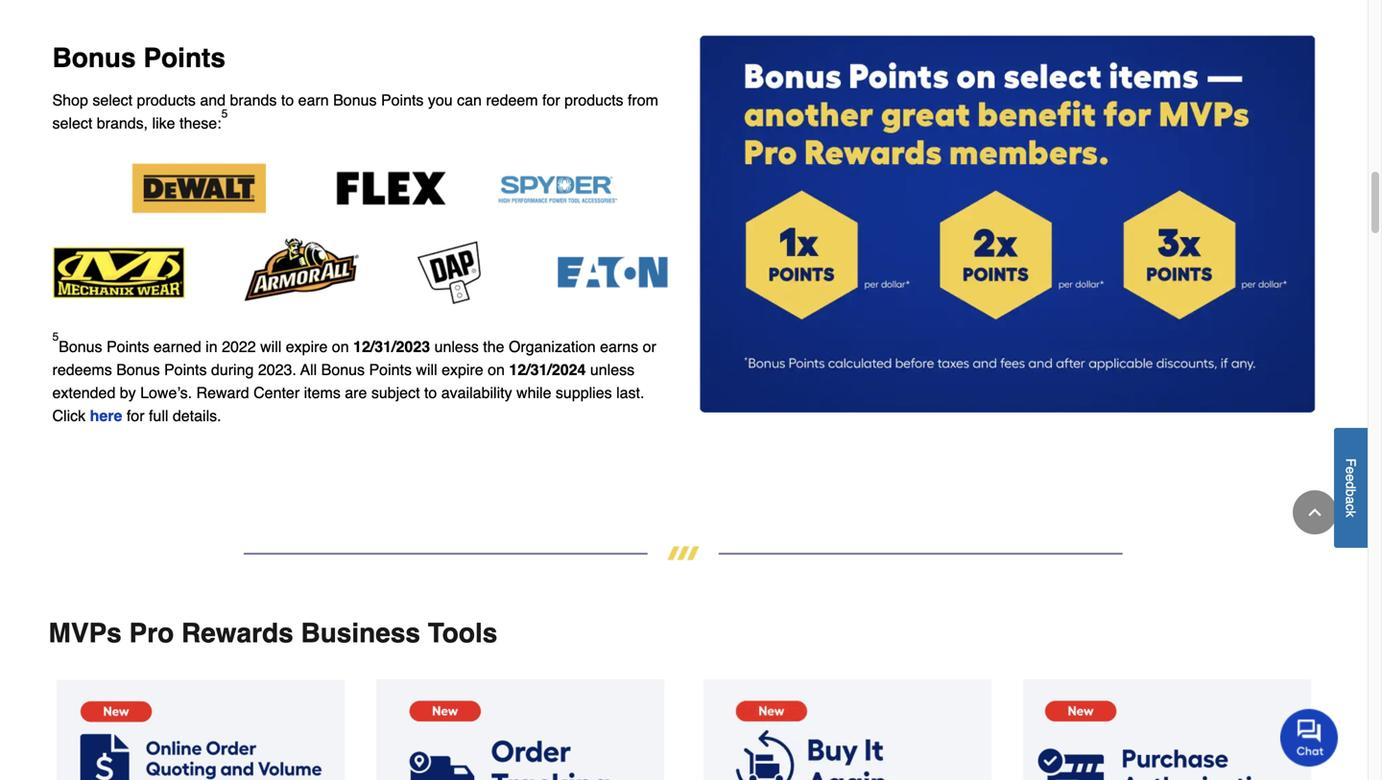 Task type: locate. For each thing, give the bounding box(es) containing it.
unless down earns
[[590, 361, 635, 379]]

0 horizontal spatial on
[[332, 338, 349, 356]]

e up d in the bottom of the page
[[1343, 467, 1359, 474]]

points inside 5 bonus points earned in 2022 will expire on 12/31/2023
[[107, 338, 149, 356]]

details.
[[173, 407, 221, 425]]

organization
[[509, 338, 596, 356]]

for right redeem
[[542, 91, 560, 109]]

extended
[[52, 384, 116, 402]]

2 products from the left
[[565, 91, 623, 109]]

0 vertical spatial will
[[260, 338, 282, 356]]

e
[[1343, 467, 1359, 474], [1343, 474, 1359, 482]]

shop
[[52, 91, 88, 109]]

unless inside unless extended by lowe's. reward center items are subject to availability while supplies last. click
[[590, 361, 635, 379]]

b
[[1343, 489, 1359, 497]]

points left you
[[381, 91, 424, 109]]

mvps pro rewards business tools
[[48, 618, 498, 649]]

order tracking. know when your orders will arrive or are ready for in-store pickup. image
[[376, 679, 665, 780]]

5 inside 5 bonus points earned in 2022 will expire on 12/31/2023
[[52, 330, 59, 344]]

expire up "availability"
[[442, 361, 483, 379]]

0 vertical spatial select
[[92, 91, 133, 109]]

1 vertical spatial to
[[424, 384, 437, 402]]

brands
[[230, 91, 277, 109]]

1 horizontal spatial to
[[424, 384, 437, 402]]

1 horizontal spatial unless
[[590, 361, 635, 379]]

brands,
[[97, 114, 148, 132]]

0 horizontal spatial unless
[[434, 338, 479, 356]]

expire
[[286, 338, 328, 356], [442, 361, 483, 379]]

unless extended by lowe's. reward center items are subject to availability while supplies last. click
[[52, 361, 644, 425]]

expire inside 5 bonus points earned in 2022 will expire on 12/31/2023
[[286, 338, 328, 356]]

to right subject
[[424, 384, 437, 402]]

select down shop
[[52, 114, 92, 132]]

1 horizontal spatial 5
[[221, 107, 228, 120]]

1 horizontal spatial products
[[565, 91, 623, 109]]

0 horizontal spatial for
[[127, 407, 144, 425]]

select up the brands,
[[92, 91, 133, 109]]

for inside shop select products and brands to earn bonus points you can redeem for products from select brands, like these:
[[542, 91, 560, 109]]

on up unless extended by lowe's. reward center items are subject to availability while supplies last. click
[[332, 338, 349, 356]]

5
[[221, 107, 228, 120], [52, 330, 59, 344]]

on down the
[[488, 361, 505, 379]]

bonus up redeems
[[59, 338, 102, 356]]

1 vertical spatial unless
[[590, 361, 635, 379]]

products up the like at the top left of page
[[137, 91, 196, 109]]

earned
[[153, 338, 201, 356]]

for left full
[[127, 407, 144, 425]]

unless
[[434, 338, 479, 356], [590, 361, 635, 379]]

5 bonus points earned in 2022 will expire on 12/31/2023
[[52, 330, 430, 356]]

0 horizontal spatial products
[[137, 91, 196, 109]]

bonus up are
[[321, 361, 365, 379]]

1 vertical spatial expire
[[442, 361, 483, 379]]

0 vertical spatial to
[[281, 91, 294, 109]]

products
[[137, 91, 196, 109], [565, 91, 623, 109]]

by
[[120, 384, 136, 402]]

shop select products and brands to earn bonus points you can redeem for products from select brands, like these:
[[52, 91, 658, 132]]

5 left "brands"
[[221, 107, 228, 120]]

0 vertical spatial unless
[[434, 338, 479, 356]]

bonus up 'by'
[[116, 361, 160, 379]]

1 horizontal spatial will
[[416, 361, 437, 379]]

0 horizontal spatial 5
[[52, 330, 59, 344]]

bonus points
[[52, 43, 226, 74]]

unless inside unless the organization earns or redeems bonus points during 2023. all bonus points will expire on
[[434, 338, 479, 356]]

1 vertical spatial 5
[[52, 330, 59, 344]]

unless left the
[[434, 338, 479, 356]]

1 horizontal spatial for
[[542, 91, 560, 109]]

unless for last.
[[590, 361, 635, 379]]

points
[[143, 43, 226, 74], [381, 91, 424, 109], [107, 338, 149, 356], [164, 361, 207, 379], [369, 361, 412, 379]]

bonus inside 5 bonus points earned in 2022 will expire on 12/31/2023
[[59, 338, 102, 356]]

mvps
[[48, 618, 122, 649]]

0 vertical spatial on
[[332, 338, 349, 356]]

last.
[[616, 384, 644, 402]]

to left earn
[[281, 91, 294, 109]]

will up subject
[[416, 361, 437, 379]]

bonus points. another great benefits for lowe's m v p's pro rewards members. image
[[699, 35, 1316, 413]]

products left from
[[565, 91, 623, 109]]

lowe's.
[[140, 384, 192, 402]]

1 horizontal spatial on
[[488, 361, 505, 379]]

select
[[92, 91, 133, 109], [52, 114, 92, 132]]

will
[[260, 338, 282, 356], [416, 361, 437, 379]]

2022
[[222, 338, 256, 356]]

0 vertical spatial for
[[542, 91, 560, 109]]

0 vertical spatial 5
[[221, 107, 228, 120]]

bonus
[[52, 43, 136, 74], [333, 91, 377, 109], [59, 338, 102, 356], [116, 361, 160, 379], [321, 361, 365, 379]]

5 for 5 bonus points earned in 2022 will expire on 12/31/2023
[[52, 330, 59, 344]]

chat invite button image
[[1280, 708, 1339, 767]]

on
[[332, 338, 349, 356], [488, 361, 505, 379]]

to
[[281, 91, 294, 109], [424, 384, 437, 402]]

will up 2023.
[[260, 338, 282, 356]]

in
[[206, 338, 218, 356]]

bonus inside shop select products and brands to earn bonus points you can redeem for products from select brands, like these:
[[333, 91, 377, 109]]

points up 'by'
[[107, 338, 149, 356]]

a
[[1343, 497, 1359, 504]]

page divider image
[[48, 547, 1319, 560]]

for
[[542, 91, 560, 109], [127, 407, 144, 425]]

will inside unless the organization earns or redeems bonus points during 2023. all bonus points will expire on
[[416, 361, 437, 379]]

5 for 5
[[221, 107, 228, 120]]

d
[[1343, 482, 1359, 489]]

you
[[428, 91, 453, 109]]

0 vertical spatial expire
[[286, 338, 328, 356]]

e up b
[[1343, 474, 1359, 482]]

can
[[457, 91, 482, 109]]

expire up all
[[286, 338, 328, 356]]

during
[[211, 361, 254, 379]]

chevron up image
[[1305, 503, 1325, 522]]

bonus right earn
[[333, 91, 377, 109]]

will inside 5 bonus points earned in 2022 will expire on 12/31/2023
[[260, 338, 282, 356]]

1 vertical spatial on
[[488, 361, 505, 379]]

0 horizontal spatial to
[[281, 91, 294, 109]]

0 horizontal spatial expire
[[286, 338, 328, 356]]

0 horizontal spatial will
[[260, 338, 282, 356]]

f e e d b a c k
[[1343, 458, 1359, 517]]

1 horizontal spatial expire
[[442, 361, 483, 379]]

1 vertical spatial will
[[416, 361, 437, 379]]

all
[[300, 361, 317, 379]]

5 up redeems
[[52, 330, 59, 344]]

tools
[[428, 618, 498, 649]]



Task type: vqa. For each thing, say whether or not it's contained in the screenshot.
DIY & IDEAS button
no



Task type: describe. For each thing, give the bounding box(es) containing it.
pro
[[129, 618, 174, 649]]

subject
[[371, 384, 420, 402]]

1 products from the left
[[137, 91, 196, 109]]

and
[[200, 91, 226, 109]]

bonus up shop
[[52, 43, 136, 74]]

full
[[149, 407, 168, 425]]

on inside unless the organization earns or redeems bonus points during 2023. all bonus points will expire on
[[488, 361, 505, 379]]

or
[[643, 338, 656, 356]]

from
[[628, 91, 658, 109]]

1 e from the top
[[1343, 467, 1359, 474]]

points up "and"
[[143, 43, 226, 74]]

like
[[152, 114, 175, 132]]

center
[[254, 384, 300, 402]]

c
[[1343, 504, 1359, 511]]

rewards
[[181, 618, 293, 649]]

1 vertical spatial for
[[127, 407, 144, 425]]

reward
[[196, 384, 249, 402]]

points down 12/31/2023
[[369, 361, 412, 379]]

12/31/2024
[[509, 361, 586, 379]]

k
[[1343, 511, 1359, 517]]

availability
[[441, 384, 512, 402]]

earn
[[298, 91, 329, 109]]

expire inside unless the organization earns or redeems bonus points during 2023. all bonus points will expire on
[[442, 361, 483, 379]]

here link
[[90, 407, 122, 425]]

2023.
[[258, 361, 296, 379]]

f e e d b a c k button
[[1334, 428, 1368, 548]]

here
[[90, 407, 122, 425]]

while
[[516, 384, 551, 402]]

2 e from the top
[[1343, 474, 1359, 482]]

on inside 5 bonus points earned in 2022 will expire on 12/31/2023
[[332, 338, 349, 356]]

f
[[1343, 458, 1359, 467]]

supplies
[[556, 384, 612, 402]]

redeems
[[52, 361, 112, 379]]

to inside unless extended by lowe's. reward center items are subject to availability while supplies last. click
[[424, 384, 437, 402]]

are
[[345, 384, 367, 402]]

1 vertical spatial select
[[52, 114, 92, 132]]

buy it again. find frequently purchased items quickly with the new lowe's app feature. image
[[703, 679, 992, 780]]

points inside shop select products and brands to earn bonus points you can redeem for products from select brands, like these:
[[381, 91, 424, 109]]

scroll to top element
[[1293, 491, 1337, 535]]

earns
[[600, 338, 638, 356]]

here for full details.
[[90, 407, 221, 425]]

online order quoting and volume savings program. create online quotes to share with clients. image
[[56, 679, 345, 780]]

12/31/2023
[[353, 338, 430, 356]]

the
[[483, 338, 504, 356]]

unless the organization earns or redeems bonus points during 2023. all bonus points will expire on
[[52, 338, 656, 379]]

unless for will
[[434, 338, 479, 356]]

points down earned
[[164, 361, 207, 379]]

items
[[304, 384, 341, 402]]

a collection of brand logos including dewalt, flex, spyder, mechanix wear, armor all, dap and eaton. image
[[52, 154, 669, 305]]

to inside shop select products and brands to earn bonus points you can redeem for products from select brands, like these:
[[281, 91, 294, 109]]

purchase authorization. save time by easily authorizing employees to purchase items from the store. image
[[1023, 679, 1312, 780]]

these:
[[180, 114, 221, 132]]

business
[[301, 618, 420, 649]]

click
[[52, 407, 86, 425]]

redeem
[[486, 91, 538, 109]]



